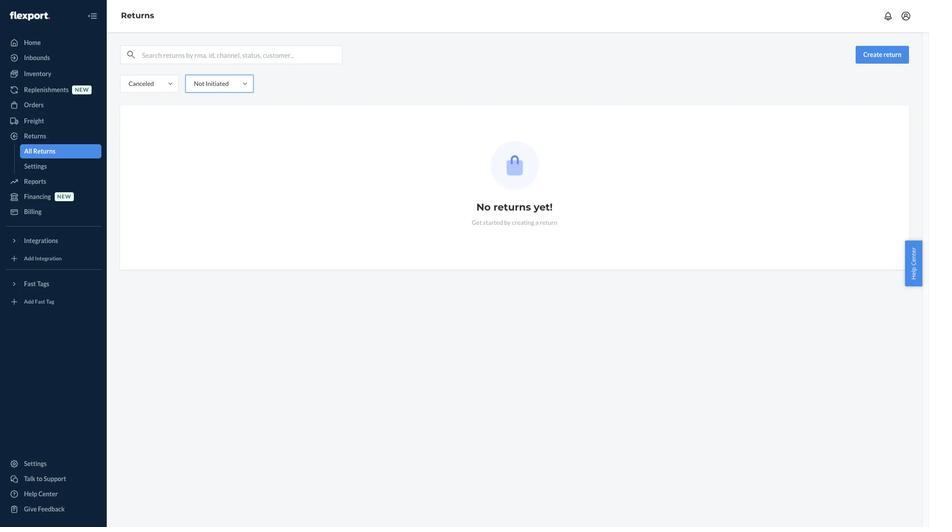 Task type: locate. For each thing, give the bounding box(es) containing it.
freight link
[[5, 114, 101, 128]]

0 vertical spatial add
[[24, 255, 34, 262]]

empty list image
[[491, 141, 539, 190]]

1 horizontal spatial help center
[[911, 247, 919, 280]]

reports link
[[5, 175, 101, 189]]

new down reports link
[[57, 193, 71, 200]]

initiated
[[206, 80, 229, 87]]

settings up the to
[[24, 460, 47, 467]]

0 vertical spatial center
[[911, 247, 919, 266]]

reports
[[24, 178, 46, 185]]

close navigation image
[[87, 11, 98, 21]]

inbounds link
[[5, 51, 101, 65]]

add fast tag link
[[5, 295, 101, 309]]

home
[[24, 39, 41, 46]]

add left integration
[[24, 255, 34, 262]]

flexport logo image
[[10, 11, 50, 20]]

0 vertical spatial fast
[[24, 280, 36, 288]]

give
[[24, 505, 37, 513]]

help center
[[911, 247, 919, 280], [24, 490, 58, 498]]

settings link
[[20, 159, 101, 174], [5, 457, 101, 471]]

new up orders link
[[75, 87, 89, 93]]

0 horizontal spatial center
[[38, 490, 58, 498]]

help
[[911, 267, 919, 280], [24, 490, 37, 498]]

1 vertical spatial returns link
[[5, 129, 101, 143]]

0 vertical spatial help
[[911, 267, 919, 280]]

add
[[24, 255, 34, 262], [24, 298, 34, 305]]

2 vertical spatial returns
[[33, 147, 55, 155]]

1 horizontal spatial center
[[911, 247, 919, 266]]

0 vertical spatial returns link
[[121, 11, 154, 21]]

feedback
[[38, 505, 65, 513]]

integrations button
[[5, 234, 101, 248]]

inbounds
[[24, 54, 50, 61]]

0 vertical spatial new
[[75, 87, 89, 93]]

settings up reports
[[24, 162, 47, 170]]

canceled
[[129, 80, 154, 87]]

returns
[[121, 11, 154, 21], [24, 132, 46, 140], [33, 147, 55, 155]]

home link
[[5, 36, 101, 50]]

fast left tag
[[35, 298, 45, 305]]

add down fast tags
[[24, 298, 34, 305]]

return inside button
[[884, 51, 902, 58]]

1 vertical spatial return
[[540, 219, 558, 226]]

1 horizontal spatial return
[[884, 51, 902, 58]]

settings link up support
[[5, 457, 101, 471]]

create return button
[[857, 46, 910, 64]]

financing
[[24, 193, 51, 200]]

1 vertical spatial new
[[57, 193, 71, 200]]

billing link
[[5, 205, 101, 219]]

support
[[44, 475, 66, 483]]

help center link
[[5, 487, 101, 501]]

settings link down all returns link
[[20, 159, 101, 174]]

0 horizontal spatial return
[[540, 219, 558, 226]]

new
[[75, 87, 89, 93], [57, 193, 71, 200]]

fast
[[24, 280, 36, 288], [35, 298, 45, 305]]

0 vertical spatial return
[[884, 51, 902, 58]]

0 vertical spatial returns
[[121, 11, 154, 21]]

0 horizontal spatial help center
[[24, 490, 58, 498]]

settings
[[24, 162, 47, 170], [24, 460, 47, 467]]

2 add from the top
[[24, 298, 34, 305]]

0 vertical spatial help center
[[911, 247, 919, 280]]

replenishments
[[24, 86, 69, 93]]

1 vertical spatial help center
[[24, 490, 58, 498]]

creating
[[512, 219, 535, 226]]

0 horizontal spatial returns link
[[5, 129, 101, 143]]

return right create
[[884, 51, 902, 58]]

all
[[24, 147, 32, 155]]

add fast tag
[[24, 298, 54, 305]]

Search returns by rma, id, channel, status, customer... text field
[[142, 46, 342, 64]]

yet!
[[534, 201, 553, 213]]

give feedback
[[24, 505, 65, 513]]

center
[[911, 247, 919, 266], [38, 490, 58, 498]]

1 add from the top
[[24, 255, 34, 262]]

returns link
[[121, 11, 154, 21], [5, 129, 101, 143]]

tags
[[37, 280, 49, 288]]

to
[[37, 475, 43, 483]]

0 vertical spatial settings
[[24, 162, 47, 170]]

by
[[505, 219, 511, 226]]

0 horizontal spatial help
[[24, 490, 37, 498]]

fast left tags at the left bottom of page
[[24, 280, 36, 288]]

1 horizontal spatial new
[[75, 87, 89, 93]]

return right a
[[540, 219, 558, 226]]

open notifications image
[[884, 11, 894, 21]]

get started by creating a return
[[472, 219, 558, 226]]

1 vertical spatial add
[[24, 298, 34, 305]]

0 horizontal spatial new
[[57, 193, 71, 200]]

1 vertical spatial settings
[[24, 460, 47, 467]]

return
[[884, 51, 902, 58], [540, 219, 558, 226]]

1 horizontal spatial help
[[911, 267, 919, 280]]



Task type: describe. For each thing, give the bounding box(es) containing it.
give feedback button
[[5, 502, 101, 516]]

help center inside "button"
[[911, 247, 919, 280]]

new for replenishments
[[75, 87, 89, 93]]

add integration link
[[5, 252, 101, 266]]

add for add fast tag
[[24, 298, 34, 305]]

not initiated
[[194, 80, 229, 87]]

1 vertical spatial settings link
[[5, 457, 101, 471]]

billing
[[24, 208, 42, 215]]

integrations
[[24, 237, 58, 244]]

1 settings from the top
[[24, 162, 47, 170]]

all returns
[[24, 147, 55, 155]]

1 vertical spatial returns
[[24, 132, 46, 140]]

orders link
[[5, 98, 101, 112]]

create return
[[864, 51, 902, 58]]

help inside "button"
[[911, 267, 919, 280]]

add for add integration
[[24, 255, 34, 262]]

1 horizontal spatial returns link
[[121, 11, 154, 21]]

started
[[484, 219, 503, 226]]

inventory
[[24, 70, 51, 77]]

no returns yet!
[[477, 201, 553, 213]]

new for financing
[[57, 193, 71, 200]]

fast tags button
[[5, 277, 101, 291]]

talk to support
[[24, 475, 66, 483]]

1 vertical spatial center
[[38, 490, 58, 498]]

talk to support button
[[5, 472, 101, 486]]

1 vertical spatial fast
[[35, 298, 45, 305]]

inventory link
[[5, 67, 101, 81]]

integration
[[35, 255, 62, 262]]

help center button
[[906, 241, 923, 286]]

fast tags
[[24, 280, 49, 288]]

tag
[[46, 298, 54, 305]]

2 settings from the top
[[24, 460, 47, 467]]

center inside "button"
[[911, 247, 919, 266]]

orders
[[24, 101, 44, 109]]

all returns link
[[20, 144, 101, 158]]

add integration
[[24, 255, 62, 262]]

freight
[[24, 117, 44, 125]]

not
[[194, 80, 205, 87]]

1 vertical spatial help
[[24, 490, 37, 498]]

fast inside dropdown button
[[24, 280, 36, 288]]

talk
[[24, 475, 35, 483]]

returns
[[494, 201, 531, 213]]

open account menu image
[[901, 11, 912, 21]]

no
[[477, 201, 491, 213]]

a
[[536, 219, 539, 226]]

0 vertical spatial settings link
[[20, 159, 101, 174]]

create
[[864, 51, 883, 58]]

get
[[472, 219, 482, 226]]



Task type: vqa. For each thing, say whether or not it's contained in the screenshot.
Account
no



